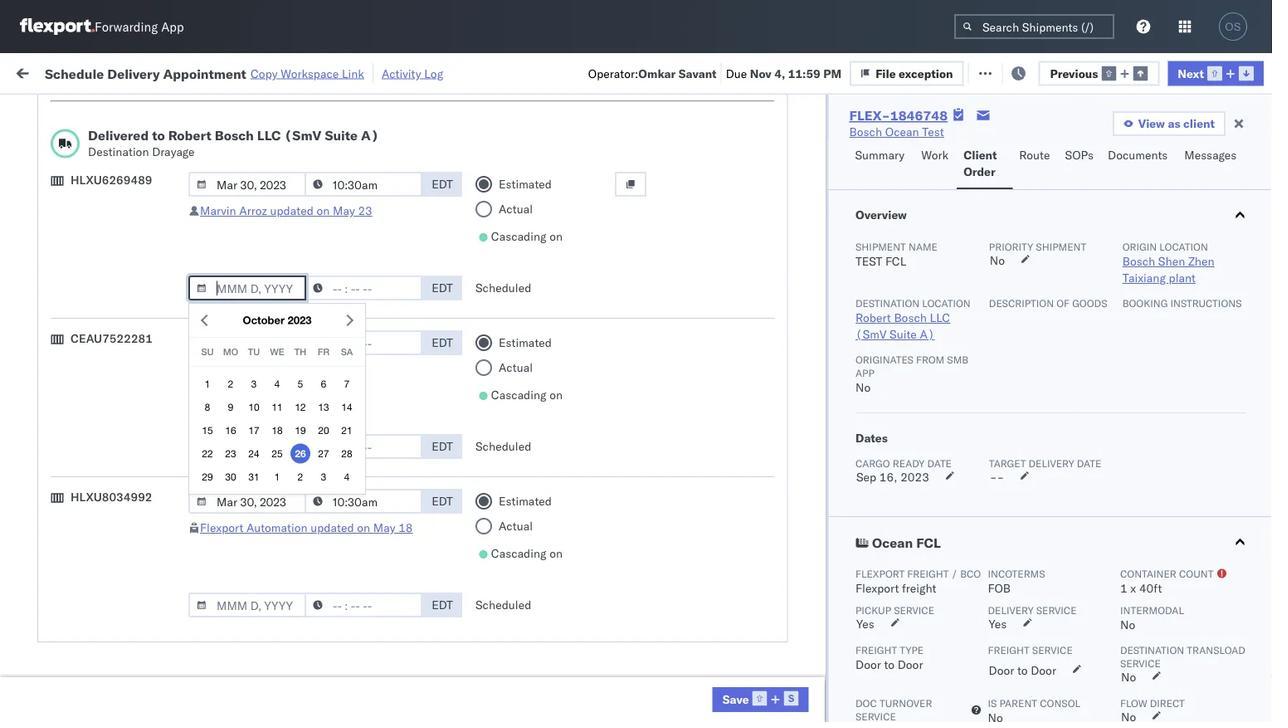 Task type: describe. For each thing, give the bounding box(es) containing it.
6 schedule pickup from los angeles, ca button from the top
[[38, 631, 236, 666]]

9 resize handle column header from the left
[[1242, 129, 1262, 722]]

2 ceau7522281, hlxu6269489, hlxu803499 from the top
[[1023, 239, 1272, 254]]

ready
[[892, 457, 924, 469]]

summary
[[855, 148, 905, 162]]

ocean fcl for the upload customs clearance documents link related to 11:00 pm pst, nov 8, 2022
[[508, 349, 566, 364]]

1 hlxu803499 from the top
[[1199, 203, 1272, 217]]

4 schedule pickup from los angeles, ca from the top
[[38, 376, 224, 408]]

2 ceau7522281, from the top
[[1023, 239, 1108, 254]]

ca for 2nd schedule pickup from los angeles, ca link from the bottom
[[38, 539, 54, 554]]

schedule pickup from rotterdam, netherlands
[[38, 595, 215, 627]]

1 horizontal spatial file exception
[[990, 64, 1067, 79]]

documents down the netherlands
[[38, 685, 98, 700]]

caiu7969337
[[1023, 166, 1100, 181]]

flex- up "turnover"
[[916, 678, 952, 692]]

0 horizontal spatial --
[[990, 470, 1004, 484]]

robert for destination
[[855, 310, 891, 325]]

dec up the 11:59 pm pst, jan 12, 2023 at the bottom of page
[[346, 495, 367, 510]]

1 ceau7522281, hlxu6269489, hlxu803499 from the top
[[1023, 203, 1272, 217]]

0 horizontal spatial 3 button
[[244, 374, 264, 394]]

bosch inside destination location robert bosch llc (smv suite a)
[[894, 310, 927, 325]]

batch action
[[1180, 64, 1252, 79]]

4 ceau7522281, hlxu6269489, hlxu803499 from the top
[[1023, 312, 1272, 327]]

ca for sixth schedule pickup from los angeles, ca link from the top of the page
[[38, 649, 54, 663]]

ca for confirm pickup from los angeles, ca link at the left bottom of page
[[38, 466, 54, 481]]

delivery for 3rd schedule delivery appointment button from the bottom
[[90, 275, 133, 290]]

2022 for the upload customs clearance documents link related to 11:00 pm pst, nov 8, 2022
[[390, 349, 419, 364]]

forwarding app
[[95, 19, 184, 34]]

schedule delivery appointment link for integration
[[38, 566, 204, 583]]

1 schedule pickup from los angeles, ca from the top
[[38, 194, 224, 225]]

28
[[341, 448, 352, 459]]

2 edt from the top
[[432, 281, 453, 295]]

1 -- : -- -- text field from the top
[[305, 172, 422, 197]]

2 hlxu803499 from the top
[[1199, 239, 1272, 254]]

1 resize handle column header from the left
[[237, 129, 257, 722]]

location for llc
[[922, 297, 970, 309]]

angeles, for third schedule pickup from los angeles, ca link from the bottom
[[178, 376, 224, 391]]

consol
[[1040, 697, 1080, 709]]

6 edt from the top
[[432, 598, 453, 612]]

flex-1846748 down name
[[916, 276, 1002, 290]]

flex-1846748 up smb
[[916, 312, 1002, 327]]

angeles, for confirm pickup from los angeles, ca link at the left bottom of page
[[171, 449, 217, 464]]

pickup for fourth schedule pickup from los angeles, ca button from the top
[[90, 376, 126, 391]]

flex- left bco on the bottom right of the page
[[916, 568, 952, 583]]

mbl/mawb
[[1130, 136, 1188, 148]]

schedule delivery appointment link for bosch
[[38, 420, 204, 437]]

actions
[[1223, 136, 1257, 148]]

from for third schedule pickup from los angeles, ca link from the bottom
[[129, 376, 153, 391]]

2 flex-2130387 from the top
[[916, 605, 1002, 619]]

message
[[222, 64, 269, 79]]

1846748 down description
[[952, 349, 1002, 364]]

2 actual from the top
[[499, 360, 533, 375]]

batch
[[1180, 64, 1213, 79]]

pm for first schedule pickup from los angeles, ca button from the bottom
[[303, 641, 321, 656]]

freight type door to door
[[855, 644, 924, 672]]

next
[[1178, 66, 1204, 80]]

fr
[[318, 347, 330, 357]]

1 integration test account - karl lagerfeld from the top
[[724, 568, 940, 583]]

consignee for bookings test consignee
[[800, 532, 856, 546]]

from for 4th schedule pickup from los angeles, ca link from the bottom
[[129, 303, 153, 318]]

4 for the leftmost '4' 'button'
[[274, 378, 280, 390]]

door down 1662119
[[988, 663, 1014, 678]]

pickup for fourth schedule pickup from los angeles, ca button from the bottom
[[90, 303, 126, 318]]

robert for delivered
[[168, 127, 212, 144]]

2 integration from the top
[[724, 605, 781, 619]]

0 vertical spatial freight
[[907, 567, 949, 580]]

nov for the upload customs clearance documents link related to 11:00 pm pst, nov 8, 2022
[[352, 349, 373, 364]]

11:59 down 11 button
[[267, 422, 300, 437]]

name
[[908, 240, 937, 253]]

2 lagerfeld from the top
[[890, 605, 940, 619]]

appointment for bosch schedule delivery appointment link
[[136, 421, 204, 436]]

2 flex-1889466 from the top
[[916, 495, 1002, 510]]

1 karl from the top
[[866, 568, 887, 583]]

hlxu6269489
[[71, 173, 152, 187]]

dec right the 7
[[352, 386, 374, 400]]

flex- up smb
[[916, 312, 952, 327]]

confirm for confirm pickup from los angeles, ca
[[38, 449, 81, 464]]

1 schedule delivery appointment button from the top
[[38, 274, 204, 293]]

0 horizontal spatial exception
[[899, 66, 953, 80]]

1 x 40ft
[[1120, 581, 1162, 595]]

13 button
[[314, 397, 334, 417]]

0 horizontal spatial 1 button
[[198, 374, 217, 394]]

flex-1846748 up flex
[[849, 107, 948, 124]]

marvin
[[200, 203, 236, 218]]

is
[[988, 697, 997, 709]]

to for door
[[1017, 663, 1028, 678]]

2022 for 12:00 am pdt, aug 19, 2022 the upload customs clearance documents link
[[399, 166, 428, 181]]

los for sixth schedule pickup from los angeles, ca link from the bottom
[[156, 194, 175, 208]]

2 2130387 from the top
[[952, 605, 1002, 619]]

3 upload customs clearance documents from the top
[[38, 669, 182, 700]]

service down flexport freight / bco flexport freight
[[894, 604, 934, 616]]

documents button
[[1101, 140, 1178, 189]]

11:59 up october 2023
[[267, 276, 300, 290]]

5 edt from the top
[[432, 494, 453, 508]]

14 button
[[337, 397, 357, 417]]

1 schedule pickup from los angeles, ca button from the top
[[38, 193, 236, 228]]

2022 for third schedule delivery appointment link from the bottom of the page
[[391, 276, 420, 290]]

flex- down destination location robert bosch llc (smv suite a)
[[916, 349, 952, 364]]

schedule pickup from rotterdam, netherlands button
[[38, 595, 236, 630]]

flexport demo consignee
[[616, 166, 752, 181]]

1 ceau7522281, from the top
[[1023, 203, 1108, 217]]

14
[[341, 401, 352, 413]]

may for 18
[[373, 520, 396, 535]]

client
[[964, 148, 997, 162]]

priority shipment
[[989, 240, 1086, 253]]

month  2023-10 element
[[195, 372, 360, 488]]

batch action button
[[1154, 59, 1263, 84]]

doc turnover service
[[855, 697, 932, 722]]

service
[[1032, 644, 1073, 656]]

1 horizontal spatial 23
[[358, 203, 372, 218]]

2 resize handle column header from the left
[[422, 129, 442, 722]]

mmm d, yyyy text field for hlxu8034992
[[188, 489, 306, 514]]

mbl/mawb numbers
[[1130, 136, 1232, 148]]

24
[[248, 448, 260, 459]]

consignee for flexport demo consignee
[[696, 166, 752, 181]]

angeles, for 2nd schedule pickup from los angeles, ca link from the bottom
[[178, 522, 224, 537]]

11:59 pm pst, jan 24, 2023
[[267, 641, 423, 656]]

flex-1660288
[[916, 166, 1002, 181]]

2 hlxu6269489, from the top
[[1111, 239, 1196, 254]]

appointment for third schedule delivery appointment link from the bottom of the page
[[136, 275, 204, 290]]

2 karl from the top
[[866, 605, 887, 619]]

pst, for the upload customs clearance documents link related to 11:00 pm pst, nov 8, 2022
[[324, 349, 349, 364]]

2 horizontal spatial 1
[[1120, 581, 1127, 595]]

automation
[[246, 520, 308, 535]]

2 gvcu5265864 from the top
[[1023, 604, 1104, 619]]

0 vertical spatial app
[[161, 19, 184, 34]]

25
[[272, 448, 283, 459]]

5 resize handle column header from the left
[[696, 129, 715, 722]]

flex- up flex-1893174
[[916, 495, 952, 510]]

fcl for 4th schedule pickup from los angeles, ca link from the bottom
[[545, 312, 566, 327]]

flex- down flex id button
[[916, 166, 952, 181]]

4 resize handle column header from the left
[[588, 129, 608, 722]]

2 schedule pickup from los angeles, ca link from the top
[[38, 229, 236, 263]]

16,
[[879, 470, 897, 484]]

3 ceau7522281, from the top
[[1023, 276, 1108, 290]]

25 button
[[267, 444, 287, 463]]

1 horizontal spatial 2
[[298, 471, 303, 483]]

freight for freight service
[[988, 644, 1029, 656]]

save
[[723, 692, 749, 706]]

3 clearance from the top
[[129, 669, 182, 683]]

17
[[248, 424, 260, 436]]

los for sixth schedule pickup from los angeles, ca link from the top of the page
[[156, 632, 175, 647]]

delivery down forwarding app on the top left of page
[[107, 65, 160, 82]]

1 mmm d, yyyy text field from the top
[[188, 172, 306, 197]]

1 flex-1889466 from the top
[[916, 459, 1002, 473]]

flex id button
[[881, 132, 998, 149]]

door up doc
[[855, 657, 881, 672]]

no up flow
[[1121, 670, 1136, 684]]

lhuu7894563, uetu5238478
[[1023, 458, 1192, 473]]

flexport for flexport demo consignee
[[616, 166, 659, 181]]

summary button
[[849, 140, 915, 189]]

flexport for flexport automation updated on may 18
[[200, 520, 243, 535]]

ca for 4th schedule pickup from los angeles, ca link from the bottom
[[38, 320, 54, 334]]

0 vertical spatial 3
[[251, 378, 257, 390]]

3 edt from the top
[[432, 335, 453, 350]]

1 for the leftmost 1 button
[[205, 378, 210, 390]]

205 on track
[[381, 64, 449, 79]]

flex- up flex
[[849, 107, 890, 124]]

1 2130387 from the top
[[952, 568, 1002, 583]]

fcl for the upload customs clearance documents link related to 11:00 pm pst, nov 8, 2022
[[545, 349, 566, 364]]

2 schedule pickup from los angeles, ca from the top
[[38, 230, 224, 261]]

forwarding app link
[[20, 18, 184, 35]]

1 1889466 from the top
[[952, 459, 1002, 473]]

cascading on for flexport automation updated on may 18
[[491, 546, 563, 561]]

from for confirm pickup from los angeles, ca link at the left bottom of page
[[122, 449, 147, 464]]

shipment
[[1036, 240, 1086, 253]]

originates
[[855, 353, 913, 366]]

4 ceau7522281, from the top
[[1023, 312, 1108, 327]]

view as client button
[[1113, 111, 1226, 136]]

door down type on the bottom
[[897, 657, 923, 672]]

flow
[[1120, 697, 1147, 709]]

flex-1846748 down destination location robert bosch llc (smv suite a)
[[916, 349, 1002, 364]]

service up "abcd1234560"
[[1036, 604, 1077, 616]]

8:30
[[267, 605, 292, 619]]

26
[[295, 448, 306, 459]]

hlxu6269489, for 4th schedule pickup from los angeles, ca link from the bottom
[[1111, 312, 1196, 327]]

transload
[[1187, 644, 1245, 656]]

flex- up /
[[916, 532, 952, 546]]

flex-1662119
[[916, 641, 1002, 656]]

pm for fourth schedule pickup from los angeles, ca button from the bottom
[[303, 312, 321, 327]]

3 flex-2130387 from the top
[[916, 678, 1002, 692]]

upload customs clearance documents button for 11:00 pm pst, nov 8, 2022
[[38, 339, 236, 374]]

0 horizontal spatial file
[[876, 66, 896, 80]]

pst, for confirm pickup from los angeles, ca link at the left bottom of page
[[316, 459, 342, 473]]

risk
[[343, 64, 362, 79]]

pickup service
[[855, 604, 934, 616]]

11
[[272, 401, 283, 413]]

3 mmm d, yyyy text field from the top
[[188, 593, 306, 617]]

1846748 up smb
[[952, 312, 1002, 327]]

3 2130387 from the top
[[952, 678, 1002, 692]]

pm for 3rd schedule delivery appointment button from the bottom
[[303, 276, 321, 290]]

we
[[270, 347, 284, 357]]

2 account from the top
[[809, 605, 853, 619]]

3 schedule pickup from los angeles, ca from the top
[[38, 303, 224, 334]]

1 vertical spatial --
[[1130, 641, 1145, 656]]

overview button
[[829, 190, 1272, 240]]

nov for sixth schedule pickup from los angeles, ca link from the bottom
[[353, 203, 374, 217]]

3 maeu9408431 from the top
[[1130, 678, 1214, 692]]

a) for delivered to robert bosch llc (smv suite a)
[[361, 127, 379, 144]]

4 schedule pickup from los angeles, ca link from the top
[[38, 376, 236, 409]]

container for container count
[[1120, 567, 1176, 580]]

angeles, for sixth schedule pickup from los angeles, ca link from the top of the page
[[178, 632, 224, 647]]

robert bosch llc (smv suite a) link
[[855, 310, 950, 342]]

3 karl from the top
[[866, 678, 887, 692]]

client
[[1184, 116, 1215, 131]]

plant
[[1169, 271, 1196, 285]]

4 edt from the top
[[432, 439, 453, 454]]

3 gvcu5265864 from the top
[[1023, 677, 1104, 692]]

bosch inside 'origin location bosch shen zhen taixiang plant'
[[1122, 254, 1155, 268]]

1846748 up "id"
[[890, 107, 948, 124]]

arroz
[[239, 203, 267, 218]]

documents down workitem
[[38, 174, 98, 188]]

los for second schedule pickup from los angeles, ca link from the top
[[156, 230, 175, 245]]

1 schedule delivery appointment link from the top
[[38, 274, 204, 291]]

doc
[[855, 697, 877, 709]]

11:59 pm pdt, nov 4, 2022 for 4th schedule pickup from los angeles, ca link from the bottom
[[267, 312, 420, 327]]

1846748 right name
[[952, 239, 1002, 254]]

3 lagerfeld from the top
[[890, 678, 940, 692]]

mo
[[223, 347, 238, 357]]

29 button
[[198, 467, 217, 487]]

flex-1846748 down flex-1660288
[[916, 239, 1002, 254]]

Search Shipments (/) text field
[[954, 14, 1115, 39]]

location for zhen
[[1159, 240, 1208, 253]]

los for 2nd schedule pickup from los angeles, ca link from the bottom
[[156, 522, 175, 537]]

next button
[[1168, 61, 1264, 86]]

1 horizontal spatial 3
[[321, 471, 326, 483]]

3 upload customs clearance documents link from the top
[[38, 668, 236, 701]]

flex- down pickup service
[[916, 641, 952, 656]]

ocean fcl for third schedule delivery appointment link from the bottom of the page
[[508, 276, 566, 290]]

12:00
[[267, 166, 300, 181]]

1 horizontal spatial 1 button
[[267, 467, 287, 487]]

cascading for flexport automation updated on may 18
[[491, 546, 547, 561]]

1 vertical spatial 4 button
[[337, 467, 357, 487]]

my work
[[17, 60, 90, 83]]

container count
[[1120, 567, 1213, 580]]

3 customs from the top
[[79, 669, 126, 683]]

1 lagerfeld from the top
[[890, 568, 940, 583]]

confirm for confirm delivery
[[38, 494, 81, 509]]

netherlands
[[38, 612, 103, 627]]

Search Work text field
[[715, 59, 896, 84]]

from for sixth schedule pickup from los angeles, ca link from the bottom
[[129, 194, 153, 208]]

west
[[775, 641, 801, 656]]

freight for freight type door to door
[[855, 644, 897, 656]]

bookings test consignee
[[724, 532, 856, 546]]

0 vertical spatial 2
[[228, 378, 233, 390]]

13, for schedule pickup from los angeles, ca
[[376, 386, 394, 400]]

no down priority
[[990, 253, 1005, 268]]

ocean fcl for sixth schedule pickup from los angeles, ca link from the top of the page
[[508, 641, 566, 656]]

flex- right shipment
[[916, 239, 952, 254]]

flow direct
[[1120, 697, 1185, 709]]

work inside import work button
[[180, 64, 209, 79]]

ocean inside button
[[872, 534, 913, 551]]

shipment name test fcl
[[855, 240, 937, 268]]

pm for second schedule pickup from los angeles, ca button from the bottom
[[303, 532, 321, 546]]

3 schedule pickup from los angeles, ca button from the top
[[38, 303, 236, 337]]

sa
[[341, 347, 353, 357]]

1 schedule delivery appointment from the top
[[38, 275, 204, 290]]

3 integration test account - karl lagerfeld from the top
[[724, 678, 940, 692]]

5 schedule pickup from los angeles, ca from the top
[[38, 522, 224, 554]]

from for 2nd schedule pickup from los angeles, ca link from the bottom
[[129, 522, 153, 537]]

12
[[295, 401, 306, 413]]

1662119
[[952, 641, 1002, 656]]

fcl for 12:00 am pdt, aug 19, 2022 the upload customs clearance documents link
[[545, 166, 566, 181]]

2023 down "ready"
[[900, 470, 929, 484]]

12 button
[[290, 397, 310, 417]]

1 integration from the top
[[724, 568, 781, 583]]

pst, for confirm delivery link
[[317, 495, 343, 510]]

origin
[[1122, 240, 1157, 253]]

upload customs clearance documents link for 11:00 pm pst, nov 8, 2022
[[38, 339, 236, 372]]

11:59 pm pdt, nov 4, 2022 for sixth schedule pickup from los angeles, ca link from the bottom
[[267, 203, 420, 217]]

24, for 2022
[[370, 495, 388, 510]]

11:59 up the 'we'
[[267, 312, 300, 327]]

import work button
[[133, 53, 216, 90]]

4 -- : -- -- text field from the top
[[305, 593, 422, 617]]

activity log button
[[382, 63, 443, 83]]

operator:
[[588, 66, 639, 80]]

client order
[[964, 148, 997, 179]]

5 button
[[290, 374, 310, 394]]

1 maeu9408431 from the top
[[1130, 568, 1214, 583]]

delivery for schedule delivery appointment button related to integration
[[90, 567, 133, 582]]

delivery down fob
[[988, 604, 1033, 616]]

door down service
[[1031, 663, 1056, 678]]

flexport for flexport freight / bco flexport freight
[[855, 567, 904, 580]]

27 button
[[314, 444, 334, 463]]

link
[[342, 66, 364, 81]]

flex
[[890, 136, 908, 148]]

pst, for 2nd schedule pickup from los angeles, ca link from the bottom
[[324, 532, 349, 546]]

description
[[989, 297, 1054, 309]]

16 button
[[221, 420, 241, 440]]

1 gvcu5265864 from the top
[[1023, 568, 1104, 582]]

flex- down flexport freight / bco flexport freight
[[916, 605, 952, 619]]

mmm d, yyyy text field for ceau7522281
[[188, 434, 306, 459]]



Task type: vqa. For each thing, say whether or not it's contained in the screenshot.
2nd Export
no



Task type: locate. For each thing, give the bounding box(es) containing it.
updated
[[270, 203, 314, 218], [311, 520, 354, 535]]

llc for location
[[930, 310, 950, 325]]

view
[[1139, 116, 1165, 131]]

flex-1846748
[[849, 107, 948, 124], [916, 239, 1002, 254], [916, 276, 1002, 290], [916, 312, 1002, 327], [916, 349, 1002, 364]]

robert up originates
[[855, 310, 891, 325]]

1 vertical spatial updated
[[311, 520, 354, 535]]

previous button
[[1039, 61, 1160, 86]]

direct
[[1150, 697, 1185, 709]]

11:59 down 6:00
[[267, 532, 300, 546]]

2 vertical spatial 2130387
[[952, 678, 1002, 692]]

a)
[[361, 127, 379, 144], [919, 327, 935, 342]]

los for 4th schedule pickup from los angeles, ca link from the bottom
[[156, 303, 175, 318]]

upload customs clearance documents link for 12:00 am pdt, aug 19, 2022
[[38, 156, 236, 190]]

4:00 pm pst, dec 23, 2022
[[267, 459, 419, 473]]

3 cascading on from the top
[[491, 546, 563, 561]]

to down the 'freight service'
[[1017, 663, 1028, 678]]

exception
[[1013, 64, 1067, 79], [899, 66, 953, 80]]

no inside originates from smb app no
[[855, 380, 870, 395]]

0 vertical spatial 2 button
[[221, 374, 241, 394]]

numbers up caiu7969337
[[1023, 142, 1064, 155]]

2 freight from the left
[[988, 644, 1029, 656]]

6:00 am pst, dec 24, 2022
[[267, 495, 420, 510]]

3 -- : -- -- text field from the top
[[305, 489, 422, 514]]

mmm d, yyyy text field down automation
[[188, 593, 306, 617]]

hlxu803499 up instructions
[[1199, 276, 1272, 290]]

ceau7522281, hlxu6269489, hlxu803499 up shen
[[1023, 239, 1272, 254]]

llc inside destination location robert bosch llc (smv suite a)
[[930, 310, 950, 325]]

21 button
[[337, 420, 357, 440]]

1 vertical spatial estimated
[[499, 335, 552, 350]]

2130387 up is
[[952, 678, 1002, 692]]

jan for 24,
[[352, 641, 370, 656]]

2 mmm d, yyyy text field from the top
[[188, 276, 306, 300]]

24, down 8:30 pm pst, jan 23, 2023
[[373, 641, 391, 656]]

1 vertical spatial app
[[855, 366, 874, 379]]

confirm delivery link
[[38, 493, 126, 510]]

1 horizontal spatial exception
[[1013, 64, 1067, 79]]

24, for 2023
[[373, 641, 391, 656]]

4 button down 28 button
[[337, 467, 357, 487]]

delivery inside button
[[84, 494, 126, 509]]

ymluw236679313
[[1130, 166, 1237, 181]]

service inside destination transload service
[[1120, 657, 1161, 669]]

1 horizontal spatial 2 button
[[290, 467, 310, 487]]

schedule delivery appointment button for bosch
[[38, 420, 204, 439]]

app down originates
[[855, 366, 874, 379]]

11:59 pm pst, jan 12, 2023
[[267, 532, 423, 546]]

0 horizontal spatial vandelay
[[616, 641, 664, 656]]

7 resize handle column header from the left
[[994, 129, 1014, 722]]

suite up 12:00 am pdt, aug 19, 2022
[[325, 127, 358, 144]]

0 vertical spatial flex-1889466
[[916, 459, 1002, 473]]

lhuu7894563,
[[1023, 458, 1108, 473]]

1 hlxu6269489, from the top
[[1111, 203, 1196, 217]]

2 vertical spatial gvcu5265864
[[1023, 677, 1104, 692]]

flex-1893174 button
[[890, 527, 1006, 551], [890, 527, 1006, 551]]

robert inside "delivered to robert bosch llc (smv suite a) destination drayage"
[[168, 127, 212, 144]]

1 vertical spatial 1
[[274, 471, 280, 483]]

(smv for destination location
[[855, 327, 886, 342]]

copy
[[251, 66, 278, 81]]

-- : -- -- text field up sa
[[305, 276, 422, 300]]

2 -- : -- -- text field from the top
[[305, 434, 422, 459]]

0 horizontal spatial yes
[[856, 617, 874, 631]]

app inside originates from smb app no
[[855, 366, 874, 379]]

integration test account - karl lagerfeld
[[724, 568, 940, 583], [724, 605, 940, 619], [724, 678, 940, 692]]

2 customs from the top
[[79, 340, 126, 354]]

2 upload from the top
[[38, 340, 76, 354]]

2 clearance from the top
[[129, 340, 182, 354]]

freight up pickup service
[[902, 581, 936, 595]]

0 horizontal spatial file exception
[[876, 66, 953, 80]]

0 horizontal spatial 4 button
[[267, 374, 287, 394]]

15 button
[[198, 420, 217, 440]]

2 schedule pickup from los angeles, ca button from the top
[[38, 229, 236, 264]]

pickup for confirm pickup from los angeles, ca button
[[84, 449, 119, 464]]

llc for to
[[257, 127, 281, 144]]

0 horizontal spatial 3
[[251, 378, 257, 390]]

sops button
[[1059, 140, 1101, 189]]

mmm d, yyyy text field down the october
[[188, 330, 306, 355]]

2 vertical spatial schedule delivery appointment button
[[38, 566, 204, 585]]

delivery down confirm pickup from los angeles, ca
[[84, 494, 126, 509]]

fcl inside button
[[916, 534, 941, 551]]

angeles, inside confirm pickup from los angeles, ca
[[171, 449, 217, 464]]

2 11:59 pm pst, dec 13, 2022 from the top
[[267, 422, 426, 437]]

forwarding
[[95, 19, 158, 34]]

1 scheduled from the top
[[476, 281, 531, 295]]

yes up 1662119
[[988, 617, 1007, 631]]

2 vertical spatial actual
[[499, 519, 533, 533]]

0 horizontal spatial 23
[[225, 448, 236, 459]]

6 resize handle column header from the left
[[862, 129, 881, 722]]

flexport. image
[[20, 18, 95, 35]]

documents down ceau7522281
[[38, 356, 98, 371]]

0 vertical spatial 4
[[274, 378, 280, 390]]

0 horizontal spatial to
[[152, 127, 165, 144]]

a) inside destination location robert bosch llc (smv suite a)
[[919, 327, 935, 342]]

2022 for confirm delivery link
[[391, 495, 420, 510]]

1 horizontal spatial 4 button
[[337, 467, 357, 487]]

jan
[[352, 532, 370, 546], [345, 605, 363, 619], [352, 641, 370, 656]]

scheduled for flexport automation updated on may 18
[[476, 598, 531, 612]]

schedule delivery appointment button up schedule pickup from rotterdam, netherlands at left bottom
[[38, 566, 204, 585]]

location up robert bosch llc (smv suite a) 'link'
[[922, 297, 970, 309]]

23 right the 22 button
[[225, 448, 236, 459]]

schedule delivery appointment for integration test account - karl lagerfeld
[[38, 567, 204, 582]]

3 actual from the top
[[499, 519, 533, 533]]

-- down intermodal no on the bottom
[[1130, 641, 1145, 656]]

1 vertical spatial 11:59 pm pdt, nov 4, 2022
[[267, 276, 420, 290]]

12:00 am pdt, aug 19, 2022
[[267, 166, 428, 181]]

clearance for 12:00 am pdt, aug 19, 2022
[[129, 157, 182, 172]]

3 test123456 from the top
[[1130, 312, 1200, 327]]

2130387 down fob
[[952, 605, 1002, 619]]

6 schedule pickup from los angeles, ca from the top
[[38, 632, 224, 663]]

delivered
[[88, 127, 149, 144]]

documents inside button
[[1108, 148, 1168, 162]]

11:59 right due
[[788, 66, 821, 80]]

0 horizontal spatial app
[[161, 19, 184, 34]]

1 upload customs clearance documents link from the top
[[38, 156, 236, 190]]

2 1889466 from the top
[[952, 495, 1002, 510]]

1 horizontal spatial consignee
[[800, 532, 856, 546]]

1 11:59 pm pst, dec 13, 2022 from the top
[[267, 386, 426, 400]]

0 vertical spatial actual
[[499, 202, 533, 216]]

2 maeu9408431 from the top
[[1130, 605, 1214, 619]]

3 resize handle column header from the left
[[480, 129, 500, 722]]

container inside container numbers button
[[1023, 129, 1067, 142]]

karl
[[866, 568, 887, 583], [866, 605, 887, 619], [866, 678, 887, 692]]

date for --
[[1077, 457, 1101, 469]]

1 vertical spatial schedule delivery appointment
[[38, 421, 204, 436]]

hlxu6269489, for sixth schedule pickup from los angeles, ca link from the bottom
[[1111, 203, 1196, 217]]

upload
[[38, 157, 76, 172], [38, 340, 76, 354], [38, 669, 76, 683]]

pst, for sixth schedule pickup from los angeles, ca link from the top of the page
[[324, 641, 349, 656]]

destination for service
[[1120, 644, 1184, 656]]

freight left /
[[907, 567, 949, 580]]

18 inside button
[[272, 424, 283, 436]]

1 account from the top
[[809, 568, 853, 583]]

0 vertical spatial 3 button
[[244, 374, 264, 394]]

delivery for confirm delivery button
[[84, 494, 126, 509]]

freight up door to door
[[988, 644, 1029, 656]]

numbers inside container numbers
[[1023, 142, 1064, 155]]

-- : -- -- text field up 11:59 pm pst, jan 24, 2023
[[305, 593, 422, 617]]

1 vertical spatial maeu9408431
[[1130, 605, 1214, 619]]

intermodal
[[1120, 604, 1184, 616]]

file
[[990, 64, 1010, 79], [876, 66, 896, 80]]

2 test123456 from the top
[[1130, 276, 1200, 290]]

pm for 1st schedule pickup from los angeles, ca button
[[303, 203, 321, 217]]

yes for pickup
[[856, 617, 874, 631]]

2023 for 8:30 pm pst, jan 23, 2023
[[387, 605, 416, 619]]

1 customs from the top
[[79, 157, 126, 172]]

2 integration test account - karl lagerfeld from the top
[[724, 605, 940, 619]]

2 confirm from the top
[[38, 494, 81, 509]]

0 vertical spatial upload
[[38, 157, 76, 172]]

11:00 pm pst, nov 8, 2022
[[267, 349, 419, 364]]

0 vertical spatial suite
[[325, 127, 358, 144]]

destination location robert bosch llc (smv suite a)
[[855, 297, 970, 342]]

pst,
[[324, 349, 349, 364], [324, 386, 349, 400], [324, 422, 349, 437], [316, 459, 342, 473], [317, 495, 343, 510], [324, 532, 349, 546], [316, 605, 342, 619], [324, 641, 349, 656]]

of
[[1056, 297, 1069, 309]]

no inside intermodal no
[[1120, 617, 1135, 632]]

vandelay for vandelay
[[616, 641, 664, 656]]

1846748 up description
[[952, 276, 1002, 290]]

0 vertical spatial destination
[[88, 144, 149, 159]]

confirm inside confirm pickup from los angeles, ca
[[38, 449, 81, 464]]

2023 right 12,
[[394, 532, 423, 546]]

schedule inside schedule pickup from rotterdam, netherlands
[[38, 595, 87, 610]]

0 vertical spatial 23
[[358, 203, 372, 218]]

(smv inside "delivered to robert bosch llc (smv suite a) destination drayage"
[[284, 127, 322, 144]]

24,
[[370, 495, 388, 510], [373, 641, 391, 656]]

documents down view
[[1108, 148, 1168, 162]]

location
[[1159, 240, 1208, 253], [922, 297, 970, 309]]

schedule delivery appointment link up confirm pickup from los angeles, ca
[[38, 420, 204, 437]]

llc inside "delivered to robert bosch llc (smv suite a) destination drayage"
[[257, 127, 281, 144]]

4 down 28
[[344, 471, 350, 483]]

23, for jan
[[366, 605, 384, 619]]

MMM D, YYYY text field
[[188, 172, 306, 197], [188, 276, 306, 300], [188, 434, 306, 459]]

hlxu803499
[[1199, 203, 1272, 217], [1199, 239, 1272, 254], [1199, 276, 1272, 290], [1199, 312, 1272, 327]]

uetu5238478
[[1111, 458, 1192, 473]]

upload customs clearance documents for 12:00
[[38, 157, 182, 188]]

2 schedule delivery appointment from the top
[[38, 421, 204, 436]]

1 ca from the top
[[38, 210, 54, 225]]

0 horizontal spatial llc
[[257, 127, 281, 144]]

1 freight from the left
[[855, 644, 897, 656]]

updated down 6:00 am pst, dec 24, 2022
[[311, 520, 354, 535]]

upload for 12:00 am pdt, aug 19, 2022
[[38, 157, 76, 172]]

28 button
[[337, 444, 357, 463]]

pickup for 2nd schedule pickup from los angeles, ca button from the top of the page
[[90, 230, 126, 245]]

from inside confirm pickup from los angeles, ca
[[122, 449, 147, 464]]

3 ceau7522281, hlxu6269489, hlxu803499 from the top
[[1023, 276, 1272, 290]]

scheduled for marvin arroz updated on may 23
[[476, 281, 531, 295]]

fcl for third schedule delivery appointment link from the bottom of the page
[[545, 276, 566, 290]]

from inside schedule pickup from rotterdam, netherlands
[[129, 595, 153, 610]]

2023 up th at the left
[[288, 314, 312, 327]]

am for pdt,
[[303, 166, 322, 181]]

to inside "delivered to robert bosch llc (smv suite a) destination drayage"
[[152, 127, 165, 144]]

5 schedule pickup from los angeles, ca button from the top
[[38, 522, 236, 556]]

account down bookings test consignee on the right bottom of the page
[[809, 568, 853, 583]]

2022 for 4th schedule pickup from los angeles, ca link from the bottom
[[391, 312, 420, 327]]

1 vertical spatial customs
[[79, 340, 126, 354]]

1 for the rightmost 1 button
[[274, 471, 280, 483]]

4 hlxu803499 from the top
[[1199, 312, 1272, 327]]

schedule delivery appointment button up confirm pickup from los angeles, ca
[[38, 420, 204, 439]]

dec right 27 button
[[345, 459, 366, 473]]

ca for third schedule pickup from los angeles, ca link from the bottom
[[38, 393, 54, 408]]

los
[[156, 194, 175, 208], [156, 230, 175, 245], [156, 303, 175, 318], [156, 376, 175, 391], [150, 449, 168, 464], [156, 522, 175, 537], [156, 632, 175, 647]]

205
[[381, 64, 403, 79]]

2 vertical spatial cascading on
[[491, 546, 563, 561]]

1889466 up 1893174
[[952, 495, 1002, 510]]

3 upload from the top
[[38, 669, 76, 683]]

schedule pickup from los angeles, ca button
[[38, 193, 236, 228], [38, 229, 236, 264], [38, 303, 236, 337], [38, 376, 236, 410], [38, 522, 236, 556], [38, 631, 236, 666]]

integration test account - karl lagerfeld up doc
[[724, 678, 940, 692]]

2 estimated from the top
[[499, 335, 552, 350]]

pickup inside schedule pickup from rotterdam, netherlands
[[90, 595, 126, 610]]

1 vertical spatial scheduled
[[476, 439, 531, 454]]

1 vertical spatial suite
[[889, 327, 916, 342]]

1 vertical spatial 3 button
[[314, 467, 334, 487]]

0 vertical spatial scheduled
[[476, 281, 531, 295]]

order
[[964, 164, 996, 179]]

test123456 down shen
[[1130, 276, 1200, 290]]

1 cascading from the top
[[491, 229, 547, 244]]

1 cascading on from the top
[[491, 229, 563, 244]]

may for 23
[[333, 203, 355, 218]]

llc
[[257, 127, 281, 144], [930, 310, 950, 325]]

2 vertical spatial mmm d, yyyy text field
[[188, 593, 306, 617]]

date right "ready"
[[927, 457, 952, 469]]

booking instructions
[[1122, 297, 1242, 309]]

1 vertical spatial work
[[921, 148, 949, 162]]

2 vertical spatial customs
[[79, 669, 126, 683]]

marvin arroz updated on may 23
[[200, 203, 372, 218]]

23, up 11:59 pm pst, jan 24, 2023
[[366, 605, 384, 619]]

3 account from the top
[[809, 678, 853, 692]]

gvcu5265864 up "abcd1234560"
[[1023, 604, 1104, 619]]

1 horizontal spatial a)
[[919, 327, 935, 342]]

estimated
[[499, 177, 552, 191], [499, 335, 552, 350], [499, 494, 552, 508]]

23 inside button
[[225, 448, 236, 459]]

id
[[911, 136, 921, 148]]

test123456 for schedule delivery appointment
[[1130, 276, 1200, 290]]

os
[[1225, 20, 1241, 33]]

clearance for 11:00 pm pst, nov 8, 2022
[[129, 340, 182, 354]]

11:59 down 8:30
[[267, 641, 300, 656]]

import work
[[140, 64, 209, 79]]

nov
[[750, 66, 772, 80], [353, 203, 374, 217], [353, 276, 374, 290], [353, 312, 374, 327], [352, 349, 373, 364]]

fcl for sixth schedule pickup from los angeles, ca link from the bottom
[[545, 203, 566, 217]]

1 vertical spatial mmm d, yyyy text field
[[188, 276, 306, 300]]

vandelay west
[[724, 641, 801, 656]]

8 resize handle column header from the left
[[1102, 129, 1122, 722]]

13, down 8,
[[376, 386, 394, 400]]

1 horizontal spatial container
[[1120, 567, 1176, 580]]

updated for automation
[[311, 520, 354, 535]]

ca inside confirm pickup from los angeles, ca
[[38, 466, 54, 481]]

mmm d, yyyy text field for ceau7522281
[[188, 330, 306, 355]]

ca for second schedule pickup from los angeles, ca link from the top
[[38, 247, 54, 261]]

file exception down search shipments (/) text box
[[990, 64, 1067, 79]]

may down 6:00 am pst, dec 24, 2022
[[373, 520, 396, 535]]

pickup inside confirm pickup from los angeles, ca
[[84, 449, 119, 464]]

schedule delivery appointment up schedule pickup from rotterdam, netherlands at left bottom
[[38, 567, 204, 582]]

-- : -- -- text field
[[305, 172, 422, 197], [305, 276, 422, 300], [305, 489, 422, 514], [305, 593, 422, 617]]

destination inside "delivered to robert bosch llc (smv suite a) destination drayage"
[[88, 144, 149, 159]]

destination up robert bosch llc (smv suite a) 'link'
[[855, 297, 919, 309]]

sops
[[1065, 148, 1094, 162]]

1 vertical spatial 1 button
[[267, 467, 287, 487]]

is parent consol
[[988, 697, 1080, 709]]

numbers for container numbers
[[1023, 142, 1064, 155]]

llc up 12:00 at left top
[[257, 127, 281, 144]]

-- down target
[[990, 470, 1004, 484]]

12,
[[373, 532, 391, 546]]

mmm d, yyyy text field down 31
[[188, 489, 306, 514]]

0 horizontal spatial location
[[922, 297, 970, 309]]

4 up 11
[[274, 378, 280, 390]]

mmm d, yyyy text field for hlxu6269489
[[188, 276, 306, 300]]

1 vertical spatial jan
[[345, 605, 363, 619]]

flex-1846748 button
[[890, 235, 1006, 259], [890, 235, 1006, 259], [890, 272, 1006, 295], [890, 272, 1006, 295], [890, 308, 1006, 332], [890, 308, 1006, 332], [890, 345, 1006, 368], [890, 345, 1006, 368]]

2023 down 8:30 pm pst, jan 23, 2023
[[394, 641, 423, 656]]

0 horizontal spatial work
[[180, 64, 209, 79]]

1 horizontal spatial freight
[[988, 644, 1029, 656]]

2 -- : -- -- text field from the top
[[305, 276, 422, 300]]

1 vertical spatial 3
[[321, 471, 326, 483]]

account left pickup service
[[809, 605, 853, 619]]

a) inside "delivered to robert bosch llc (smv suite a) destination drayage"
[[361, 127, 379, 144]]

0 vertical spatial schedule delivery appointment button
[[38, 274, 204, 293]]

1 vertical spatial confirm
[[38, 494, 81, 509]]

maeu9408431 up direct
[[1130, 678, 1214, 692]]

los inside confirm pickup from los angeles, ca
[[150, 449, 168, 464]]

3 integration from the top
[[724, 678, 781, 692]]

angeles, down 29
[[178, 522, 224, 537]]

ceau7522281, hlxu6269489, hlxu803499 down the booking
[[1023, 312, 1272, 327]]

4 schedule pickup from los angeles, ca button from the top
[[38, 376, 236, 410]]

0 vertical spatial a)
[[361, 127, 379, 144]]

bosch inside "delivered to robert bosch llc (smv suite a) destination drayage"
[[215, 127, 254, 144]]

los for third schedule pickup from los angeles, ca link from the bottom
[[156, 376, 175, 391]]

3 hlxu803499 from the top
[[1199, 276, 1272, 290]]

ceau7522281, hlxu6269489, hlxu803499 up the booking
[[1023, 276, 1272, 290]]

ceau7522281
[[71, 331, 153, 346]]

fcl for sixth schedule pickup from los angeles, ca link from the top of the page
[[545, 641, 566, 656]]

service inside doc turnover service
[[855, 710, 896, 722]]

confirm pickup from los angeles, ca
[[38, 449, 217, 481]]

2023 for 11:59 pm pst, jan 12, 2023
[[394, 532, 423, 546]]

file down search shipments (/) text box
[[990, 64, 1010, 79]]

to up "turnover"
[[884, 657, 894, 672]]

1 vertical spatial upload
[[38, 340, 76, 354]]

0 vertical spatial 18
[[272, 424, 283, 436]]

0 vertical spatial container
[[1023, 129, 1067, 142]]

3 schedule delivery appointment from the top
[[38, 567, 204, 582]]

su
[[201, 347, 214, 357]]

2 vertical spatial karl
[[866, 678, 887, 692]]

1 horizontal spatial 4
[[344, 471, 350, 483]]

from inside originates from smb app no
[[916, 353, 944, 366]]

robert inside destination location robert bosch llc (smv suite a)
[[855, 310, 891, 325]]

0 vertical spatial am
[[303, 166, 322, 181]]

fcl inside shipment name test fcl
[[885, 254, 906, 268]]

cascading
[[491, 229, 547, 244], [491, 388, 547, 402], [491, 546, 547, 561]]

0 horizontal spatial container
[[1023, 129, 1067, 142]]

1 vertical spatial freight
[[902, 581, 936, 595]]

destination for robert
[[855, 297, 919, 309]]

1 vertical spatial gvcu5265864
[[1023, 604, 1104, 619]]

suite inside "delivered to robert bosch llc (smv suite a) destination drayage"
[[325, 127, 358, 144]]

2 yes from the left
[[988, 617, 1007, 631]]

count
[[1179, 567, 1213, 580]]

2 date from the left
[[1077, 457, 1101, 469]]

1 vertical spatial flex-1889466
[[916, 495, 1002, 510]]

1 edt from the top
[[432, 177, 453, 191]]

1 vertical spatial 24,
[[373, 641, 391, 656]]

maeu9408431 up "intermodal"
[[1130, 568, 1214, 583]]

flex-1889466 up flex-1893174
[[916, 495, 1002, 510]]

7
[[344, 378, 350, 390]]

4 for the bottommost '4' 'button'
[[344, 471, 350, 483]]

shen
[[1158, 254, 1185, 268]]

fcl for schedule pickup from rotterdam, netherlands link
[[545, 605, 566, 619]]

1 horizontal spatial 1
[[274, 471, 280, 483]]

2 cascading on from the top
[[491, 388, 563, 402]]

23 button
[[221, 444, 241, 463]]

0 vertical spatial 24,
[[370, 495, 388, 510]]

2 schedule delivery appointment button from the top
[[38, 420, 204, 439]]

1 vandelay from the left
[[616, 641, 664, 656]]

0 vertical spatial upload customs clearance documents link
[[38, 156, 236, 190]]

1 confirm from the top
[[38, 449, 81, 464]]

ocean fcl button
[[829, 517, 1272, 567]]

cargo
[[855, 457, 890, 469]]

4 ca from the top
[[38, 393, 54, 408]]

3 mmm d, yyyy text field from the top
[[188, 434, 306, 459]]

(smv up originates
[[855, 327, 886, 342]]

estimated for marvin arroz updated on may 23
[[499, 177, 552, 191]]

5 schedule pickup from los angeles, ca link from the top
[[38, 522, 236, 555]]

suite for destination location
[[889, 327, 916, 342]]

6 button
[[314, 374, 334, 394]]

6 schedule pickup from los angeles, ca link from the top
[[38, 631, 236, 664]]

1 horizontal spatial file
[[990, 64, 1010, 79]]

tu
[[248, 347, 260, 357]]

0 vertical spatial integration test account - karl lagerfeld
[[724, 568, 940, 583]]

yes for delivery
[[988, 617, 1007, 631]]

2 ca from the top
[[38, 247, 54, 261]]

ocean fcl inside button
[[872, 534, 941, 551]]

6 ca from the top
[[38, 539, 54, 554]]

0 vertical spatial 1
[[205, 378, 210, 390]]

robert up drayage
[[168, 127, 212, 144]]

4, for sixth schedule pickup from los angeles, ca link from the bottom
[[377, 203, 388, 217]]

1 flex-2130387 from the top
[[916, 568, 1002, 583]]

1 vertical spatial upload customs clearance documents
[[38, 340, 182, 371]]

date right delivery
[[1077, 457, 1101, 469]]

1 vertical spatial location
[[922, 297, 970, 309]]

destination inside destination transload service
[[1120, 644, 1184, 656]]

resize handle column header
[[237, 129, 257, 722], [422, 129, 442, 722], [480, 129, 500, 722], [588, 129, 608, 722], [696, 129, 715, 722], [862, 129, 881, 722], [994, 129, 1014, 722], [1102, 129, 1122, 722], [1242, 129, 1262, 722]]

4, for third schedule delivery appointment link from the bottom of the page
[[377, 276, 388, 290]]

2 vertical spatial scheduled
[[476, 598, 531, 612]]

ocean fcl for 2nd schedule pickup from los angeles, ca link from the bottom
[[508, 532, 566, 546]]

0 horizontal spatial 18
[[272, 424, 283, 436]]

11:59 right the arroz
[[267, 203, 300, 217]]

dec down the 14 button
[[352, 422, 374, 437]]

test inside bosch ocean test link
[[922, 124, 944, 139]]

hlxu6269489, for third schedule delivery appointment link from the bottom of the page
[[1111, 276, 1196, 290]]

22
[[202, 448, 213, 459]]

pdt,
[[325, 166, 351, 181], [324, 203, 350, 217], [324, 276, 350, 290], [324, 312, 350, 327]]

MMM D, YYYY text field
[[188, 330, 306, 355], [188, 489, 306, 514], [188, 593, 306, 617]]

hlxu6269489, up origin
[[1111, 203, 1196, 217]]

actual for flexport automation updated on may 18
[[499, 519, 533, 533]]

am for pst,
[[295, 495, 314, 510]]

hlxu803499 down instructions
[[1199, 312, 1272, 327]]

2 vertical spatial jan
[[352, 641, 370, 656]]

2 vertical spatial account
[[809, 678, 853, 692]]

llc up smb
[[930, 310, 950, 325]]

23,
[[369, 459, 387, 473], [366, 605, 384, 619]]

2 mmm d, yyyy text field from the top
[[188, 489, 306, 514]]

2 vertical spatial upload
[[38, 669, 76, 683]]

1 -- : -- -- text field from the top
[[305, 330, 422, 355]]

0 horizontal spatial may
[[333, 203, 355, 218]]

(smv up 12:00 at left top
[[284, 127, 322, 144]]

2 vertical spatial cascading
[[491, 546, 547, 561]]

2022 for sixth schedule pickup from los angeles, ca link from the bottom
[[391, 203, 420, 217]]

from for sixth schedule pickup from los angeles, ca link from the top of the page
[[129, 632, 153, 647]]

ocean fcl for confirm delivery link
[[508, 495, 566, 510]]

destination inside destination location robert bosch llc (smv suite a)
[[855, 297, 919, 309]]

759
[[305, 64, 326, 79]]

flex-2130387
[[916, 568, 1002, 583], [916, 605, 1002, 619], [916, 678, 1002, 692]]

2 vertical spatial integration
[[724, 678, 781, 692]]

maeu9408431 down 40ft
[[1130, 605, 1214, 619]]

2 upload customs clearance documents link from the top
[[38, 339, 236, 372]]

fcl
[[545, 166, 566, 181], [545, 203, 566, 217], [545, 239, 566, 254], [885, 254, 906, 268], [545, 276, 566, 290], [545, 312, 566, 327], [545, 349, 566, 364], [545, 386, 566, 400], [545, 459, 566, 473], [545, 495, 566, 510], [545, 532, 566, 546], [916, 534, 941, 551], [545, 605, 566, 619], [545, 641, 566, 656]]

1 horizontal spatial llc
[[930, 310, 950, 325]]

0 vertical spatial cascading on
[[491, 229, 563, 244]]

nov for 4th schedule pickup from los angeles, ca link from the bottom
[[353, 312, 374, 327]]

a) up originates from smb app no
[[919, 327, 935, 342]]

11:59 up 11
[[267, 386, 300, 400]]

0 vertical spatial may
[[333, 203, 355, 218]]

delivery for schedule delivery appointment button corresponding to bosch
[[90, 421, 133, 436]]

app up import work
[[161, 19, 184, 34]]

1 horizontal spatial app
[[855, 366, 874, 379]]

3 schedule delivery appointment link from the top
[[38, 566, 204, 583]]

upload for 11:00 pm pst, nov 8, 2022
[[38, 340, 76, 354]]

location inside 'origin location bosch shen zhen taixiang plant'
[[1159, 240, 1208, 253]]

11:59 pm pdt, nov 4, 2022
[[267, 203, 420, 217], [267, 276, 420, 290], [267, 312, 420, 327]]

numbers
[[1191, 136, 1232, 148], [1023, 142, 1064, 155]]

schedule delivery appointment link
[[38, 274, 204, 291], [38, 420, 204, 437], [38, 566, 204, 583]]

1 horizontal spatial robert
[[855, 310, 891, 325]]

1 vertical spatial cascading on
[[491, 388, 563, 402]]

action
[[1215, 64, 1252, 79]]

karl up pickup service
[[866, 568, 887, 583]]

view as client
[[1139, 116, 1215, 131]]

upload customs clearance documents for 11:00
[[38, 340, 182, 371]]

1 test123456 from the top
[[1130, 239, 1200, 254]]

1 left x
[[1120, 581, 1127, 595]]

1893174
[[952, 532, 1002, 546]]

ocean fcl for confirm pickup from los angeles, ca link at the left bottom of page
[[508, 459, 566, 473]]

pm for confirm pickup from los angeles, ca button
[[295, 459, 314, 473]]

(smv inside destination location robert bosch llc (smv suite a)
[[855, 327, 886, 342]]

2022 for confirm pickup from los angeles, ca link at the left bottom of page
[[390, 459, 419, 473]]

11:59
[[788, 66, 821, 80], [267, 203, 300, 217], [267, 276, 300, 290], [267, 312, 300, 327], [267, 386, 300, 400], [267, 422, 300, 437], [267, 532, 300, 546], [267, 641, 300, 656]]

3 estimated from the top
[[499, 494, 552, 508]]

1 vertical spatial a)
[[919, 327, 935, 342]]

suite inside destination location robert bosch llc (smv suite a)
[[889, 327, 916, 342]]

0 vertical spatial estimated
[[499, 177, 552, 191]]

1 vertical spatial 18
[[399, 520, 413, 535]]

0 vertical spatial customs
[[79, 157, 126, 172]]

18 right 12,
[[399, 520, 413, 535]]

work inside work button
[[921, 148, 949, 162]]

2 cascading from the top
[[491, 388, 547, 402]]

to inside freight type door to door
[[884, 657, 894, 672]]

1 horizontal spatial suite
[[889, 327, 916, 342]]

2 scheduled from the top
[[476, 439, 531, 454]]

11:59 pm pst, dec 13, 2022 up "14"
[[267, 386, 426, 400]]

nov for third schedule delivery appointment link from the bottom of the page
[[353, 276, 374, 290]]

consignee right demo in the right of the page
[[696, 166, 752, 181]]

pickup for second schedule pickup from los angeles, ca button from the bottom
[[90, 522, 126, 537]]

13, right 21 button
[[376, 422, 394, 437]]

flex- down name
[[916, 276, 952, 290]]

2 button down 26 button
[[290, 467, 310, 487]]

1 schedule pickup from los angeles, ca link from the top
[[38, 193, 236, 226]]

23
[[358, 203, 372, 218], [225, 448, 236, 459]]

lagerfeld down flexport freight / bco flexport freight
[[890, 605, 940, 619]]

1 horizontal spatial may
[[373, 520, 396, 535]]

pickup for first schedule pickup from los angeles, ca button from the bottom
[[90, 632, 126, 647]]

1 vertical spatial 2 button
[[290, 467, 310, 487]]

service up flow
[[1120, 657, 1161, 669]]

3 schedule pickup from los angeles, ca link from the top
[[38, 303, 236, 336]]

flex-1660288 button
[[890, 162, 1006, 185], [890, 162, 1006, 185]]

ceau7522281, hlxu6269489, hlxu803499 up origin
[[1023, 203, 1272, 217]]

1 horizontal spatial 3 button
[[314, 467, 334, 487]]

due nov 4, 11:59 pm
[[726, 66, 842, 80]]

angeles,
[[178, 194, 224, 208], [178, 230, 224, 245], [178, 303, 224, 318], [178, 376, 224, 391], [171, 449, 217, 464], [178, 522, 224, 537], [178, 632, 224, 647]]

11:59 pm pst, dec 13, 2022 for schedule delivery appointment
[[267, 422, 426, 437]]

flex-
[[849, 107, 890, 124], [916, 166, 952, 181], [916, 239, 952, 254], [916, 276, 952, 290], [916, 312, 952, 327], [916, 349, 952, 364], [916, 459, 952, 473], [916, 495, 952, 510], [916, 532, 952, 546], [916, 568, 952, 583], [916, 605, 952, 619], [916, 641, 952, 656], [916, 678, 952, 692]]

flex- right 16,
[[916, 459, 952, 473]]

-- : -- -- text field
[[305, 330, 422, 355], [305, 434, 422, 459]]

freight inside freight type door to door
[[855, 644, 897, 656]]

jan for 12,
[[352, 532, 370, 546]]

0 vertical spatial upload customs clearance documents
[[38, 157, 182, 188]]

location inside destination location robert bosch llc (smv suite a)
[[922, 297, 970, 309]]

container for container numbers
[[1023, 129, 1067, 142]]

11:59 pm pst, dec 13, 2022 for schedule pickup from los angeles, ca
[[267, 386, 426, 400]]

0 vertical spatial confirm
[[38, 449, 81, 464]]

1 horizontal spatial 18
[[399, 520, 413, 535]]

0 vertical spatial 4 button
[[267, 374, 287, 394]]



